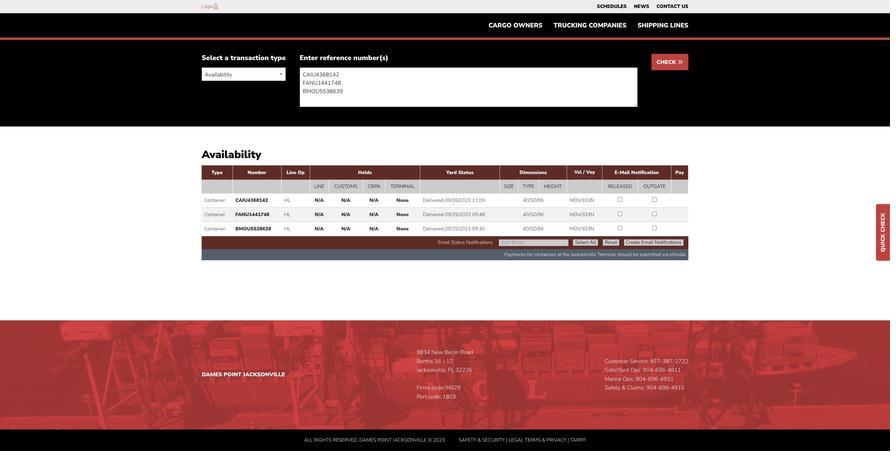 Task type: vqa. For each thing, say whether or not it's contained in the screenshot.
696- to the top
yes



Task type: locate. For each thing, give the bounding box(es) containing it.
2 none from the top
[[397, 211, 409, 218]]

0 vertical spatial status
[[458, 169, 474, 176]]

menu bar
[[594, 2, 692, 11], [483, 18, 694, 32]]

0 vertical spatial safety
[[605, 385, 621, 392]]

dimensions
[[520, 169, 547, 176]]

container for caiu4368142
[[205, 197, 225, 204]]

angle double right image
[[678, 59, 683, 65]]

menu bar up shipping
[[594, 2, 692, 11]]

outgate
[[644, 183, 666, 190]]

2 vertical spatial container
[[205, 226, 225, 232]]

terminal right cbpa
[[391, 183, 415, 190]]

m029
[[446, 385, 461, 392]]

jacksonville for all
[[393, 437, 427, 444]]

menu bar down schedules link
[[483, 18, 694, 32]]

ops: up claims:
[[623, 376, 634, 383]]

point
[[224, 371, 242, 379], [378, 437, 392, 444]]

type
[[212, 169, 223, 176], [523, 183, 535, 190]]

1 vertical spatial jacksonville
[[243, 371, 285, 379]]

1 vertical spatial hl
[[284, 211, 291, 218]]

at
[[558, 251, 562, 258]]

2 vertical spatial 40/sd/96
[[523, 226, 544, 232]]

news link
[[634, 2, 650, 11]]

0 horizontal spatial point
[[224, 371, 242, 379]]

|
[[506, 437, 508, 444], [568, 437, 569, 444]]

status right email
[[451, 239, 465, 246]]

Your Email email field
[[499, 240, 569, 246]]

owners
[[514, 21, 543, 30]]

1 horizontal spatial |
[[568, 437, 569, 444]]

check
[[657, 59, 678, 66], [880, 213, 887, 233]]

3 hl from the top
[[284, 226, 291, 232]]

©
[[428, 437, 432, 444]]

type down availability
[[212, 169, 223, 176]]

security
[[482, 437, 505, 444]]

berths
[[417, 358, 433, 365]]

2 40/sd/96 from the top
[[523, 211, 544, 218]]

hl for caiu4368142
[[284, 197, 291, 204]]

bmou5538639
[[236, 226, 271, 232]]

safety left security in the right bottom of the page
[[459, 437, 477, 444]]

hl for fanu1441748
[[284, 211, 291, 218]]

dames
[[202, 371, 222, 379], [359, 437, 376, 444]]

2 mov/333n from the top
[[570, 211, 594, 218]]

0 vertical spatial 696-
[[656, 367, 668, 374]]

09/25/2023 down delivered 09/25/2023 09:48
[[445, 226, 471, 232]]

delivered 09/26/2023 11:09
[[423, 197, 485, 204]]

2 vertical spatial hl
[[284, 226, 291, 232]]

2 vertical spatial mov/333n
[[570, 226, 594, 232]]

1 horizontal spatial line
[[314, 183, 325, 190]]

0 vertical spatial mov/333n
[[570, 197, 594, 204]]

3 40/sd/96 from the top
[[523, 226, 544, 232]]

904- right claims:
[[647, 385, 659, 392]]

9834 new berlin road berths 16 - 17 jacksonville, fl 32226
[[417, 349, 473, 374]]

4931
[[661, 376, 674, 383]]

holds
[[358, 169, 372, 176]]

0 horizontal spatial |
[[506, 437, 508, 444]]

9834
[[417, 349, 430, 357]]

contact us link
[[657, 2, 689, 11]]

0 vertical spatial 40/sd/96
[[523, 197, 544, 204]]

0 vertical spatial hl
[[284, 197, 291, 204]]

3 none from the top
[[397, 226, 409, 232]]

menu bar containing cargo owners
[[483, 18, 694, 32]]

2 horizontal spatial jacksonville
[[571, 251, 596, 258]]

container for fanu1441748
[[205, 211, 225, 218]]

0 vertical spatial delivered
[[423, 197, 444, 204]]

delivered up email
[[423, 226, 444, 232]]

reference
[[320, 53, 352, 63]]

1 vertical spatial type
[[523, 183, 535, 190]]

0 vertical spatial dames
[[202, 371, 222, 379]]

shipping
[[638, 21, 669, 30]]

status right yard
[[458, 169, 474, 176]]

3 mov/333n from the top
[[570, 226, 594, 232]]

quick check link
[[877, 204, 890, 261]]

1 vertical spatial ops:
[[623, 376, 634, 383]]

4910
[[671, 385, 685, 392]]

904- down 877-
[[643, 367, 656, 374]]

4911
[[668, 367, 681, 374]]

1 vertical spatial menu bar
[[483, 18, 694, 32]]

all rights reserved. dames point jacksonville © 2023
[[304, 437, 445, 444]]

2 09/25/2023 from the top
[[445, 226, 471, 232]]

service:
[[630, 358, 649, 365]]

menu bar containing schedules
[[594, 2, 692, 11]]

09/25/2023
[[445, 211, 471, 218], [445, 226, 471, 232]]

1 horizontal spatial safety
[[605, 385, 621, 392]]

legal terms & privacy link
[[509, 437, 567, 444]]

delivered
[[423, 197, 444, 204], [423, 211, 444, 218], [423, 226, 444, 232]]

cargo
[[489, 21, 512, 30]]

check inside "link"
[[880, 213, 887, 233]]

1 horizontal spatial point
[[378, 437, 392, 444]]

1 vertical spatial 904-
[[636, 376, 648, 383]]

safety down marine
[[605, 385, 621, 392]]

1 hl from the top
[[284, 197, 291, 204]]

0 horizontal spatial check
[[657, 59, 678, 66]]

0 vertical spatial 09/25/2023
[[445, 211, 471, 218]]

mov/333n for delivered 09/25/2023 09:30
[[570, 226, 594, 232]]

1 vertical spatial check
[[880, 213, 887, 233]]

2 delivered from the top
[[423, 211, 444, 218]]

| left the tariff
[[568, 437, 569, 444]]

1 40/sd/96 from the top
[[523, 197, 544, 204]]

1 vertical spatial container
[[205, 211, 225, 218]]

notifications
[[466, 239, 493, 246]]

status for yard
[[458, 169, 474, 176]]

vsl / voy
[[575, 169, 595, 176]]

1 container from the top
[[205, 197, 225, 204]]

code: up 1803
[[432, 385, 445, 392]]

1 vertical spatial status
[[451, 239, 465, 246]]

1 horizontal spatial check
[[880, 213, 887, 233]]

caiu4368142
[[236, 197, 268, 204]]

2 vertical spatial 904-
[[647, 385, 659, 392]]

voy
[[586, 169, 595, 176]]

delivered left 09/26/2023
[[423, 197, 444, 204]]

0 horizontal spatial terminal
[[391, 183, 415, 190]]

number(s)
[[354, 53, 389, 63]]

0 vertical spatial none
[[397, 197, 409, 204]]

status
[[458, 169, 474, 176], [451, 239, 465, 246]]

None checkbox
[[653, 212, 657, 216], [653, 226, 657, 231], [653, 212, 657, 216], [653, 226, 657, 231]]

ops:
[[631, 367, 642, 374], [623, 376, 634, 383]]

0 vertical spatial line
[[287, 169, 296, 176]]

select
[[202, 53, 223, 63]]

0 vertical spatial point
[[224, 371, 242, 379]]

availability
[[202, 148, 261, 162]]

1 vertical spatial safety
[[459, 437, 477, 444]]

09/25/2023 down 09/26/2023
[[445, 211, 471, 218]]

firms code:  m029 port code:  1803
[[417, 385, 461, 401]]

0 horizontal spatial line
[[287, 169, 296, 176]]

1 mov/333n from the top
[[570, 197, 594, 204]]

e-mail notification
[[615, 169, 659, 176]]

2 hl from the top
[[284, 211, 291, 218]]

jacksonville,
[[417, 367, 447, 374]]

1 vertical spatial delivered
[[423, 211, 444, 218]]

1 vertical spatial dames
[[359, 437, 376, 444]]

09/25/2023 for 09:30
[[445, 226, 471, 232]]

type down dimensions
[[523, 183, 535, 190]]

line left "customs"
[[314, 183, 325, 190]]

email
[[438, 239, 450, 246]]

& right terms
[[542, 437, 546, 444]]

delivered down delivered 09/26/2023 11:09
[[423, 211, 444, 218]]

696-
[[656, 367, 668, 374], [648, 376, 661, 383], [659, 385, 671, 392]]

| left legal
[[506, 437, 508, 444]]

footer
[[0, 321, 890, 451]]

0 vertical spatial check
[[657, 59, 678, 66]]

gate/yard
[[605, 367, 629, 374]]

& left security in the right bottom of the page
[[478, 437, 481, 444]]

& left claims:
[[622, 385, 626, 392]]

2 horizontal spatial &
[[622, 385, 626, 392]]

line
[[287, 169, 296, 176], [314, 183, 325, 190]]

terminal left the should
[[598, 251, 616, 258]]

0 horizontal spatial jacksonville
[[243, 371, 285, 379]]

Enter reference number(s) text field
[[300, 68, 638, 107]]

1 09/25/2023 from the top
[[445, 211, 471, 218]]

2 vertical spatial jacksonville
[[393, 437, 427, 444]]

2 vertical spatial delivered
[[423, 226, 444, 232]]

3 container from the top
[[205, 226, 225, 232]]

1 vertical spatial point
[[378, 437, 392, 444]]

1 horizontal spatial terminal
[[598, 251, 616, 258]]

None checkbox
[[618, 197, 623, 202], [653, 197, 657, 202], [618, 212, 623, 216], [618, 226, 623, 231], [618, 197, 623, 202], [653, 197, 657, 202], [618, 212, 623, 216], [618, 226, 623, 231]]

3 delivered from the top
[[423, 226, 444, 232]]

1 horizontal spatial type
[[523, 183, 535, 190]]

None button
[[573, 240, 598, 246], [603, 240, 620, 246], [624, 240, 684, 246], [573, 240, 598, 246], [603, 240, 620, 246], [624, 240, 684, 246]]

0 horizontal spatial dames
[[202, 371, 222, 379]]

ops: down service:
[[631, 367, 642, 374]]

line for line
[[314, 183, 325, 190]]

0 horizontal spatial type
[[212, 169, 223, 176]]

&
[[622, 385, 626, 392], [478, 437, 481, 444], [542, 437, 546, 444]]

trucking
[[554, 21, 587, 30]]

1 vertical spatial none
[[397, 211, 409, 218]]

0 vertical spatial jacksonville
[[571, 251, 596, 258]]

1 delivered from the top
[[423, 197, 444, 204]]

be
[[633, 251, 639, 258]]

terminal
[[391, 183, 415, 190], [598, 251, 616, 258]]

jacksonville
[[571, 251, 596, 258], [243, 371, 285, 379], [393, 437, 427, 444]]

0 vertical spatial container
[[205, 197, 225, 204]]

1 vertical spatial line
[[314, 183, 325, 190]]

17
[[446, 358, 453, 365]]

lines
[[670, 21, 689, 30]]

hl for bmou5538639
[[284, 226, 291, 232]]

1 vertical spatial 09/25/2023
[[445, 226, 471, 232]]

code:
[[432, 385, 445, 392], [429, 393, 441, 401]]

mov/333n
[[570, 197, 594, 204], [570, 211, 594, 218], [570, 226, 594, 232]]

road
[[461, 349, 473, 357]]

1 | from the left
[[506, 437, 508, 444]]

enter
[[300, 53, 318, 63]]

marine
[[605, 376, 622, 383]]

1 none from the top
[[397, 197, 409, 204]]

1 horizontal spatial jacksonville
[[393, 437, 427, 444]]

none
[[397, 197, 409, 204], [397, 211, 409, 218], [397, 226, 409, 232]]

safety & security link
[[459, 437, 505, 444]]

tariff link
[[570, 437, 586, 444]]

delivered 09/25/2023 09:48
[[423, 211, 485, 218]]

1 vertical spatial code:
[[429, 393, 441, 401]]

tariff
[[570, 437, 586, 444]]

line left op
[[287, 169, 296, 176]]

1 vertical spatial mov/333n
[[570, 211, 594, 218]]

container for bmou5538639
[[205, 226, 225, 232]]

904- up claims:
[[636, 376, 648, 383]]

code: right port
[[429, 393, 441, 401]]

2 container from the top
[[205, 211, 225, 218]]

2 vertical spatial none
[[397, 226, 409, 232]]

1 vertical spatial 40/sd/96
[[523, 211, 544, 218]]

emodal.
[[670, 251, 687, 258]]

40/sd/96 for delivered 09/25/2023 09:30
[[523, 226, 544, 232]]

login link
[[202, 3, 214, 10]]

0 vertical spatial menu bar
[[594, 2, 692, 11]]

1 vertical spatial 696-
[[648, 376, 661, 383]]



Task type: describe. For each thing, give the bounding box(es) containing it.
387-
[[663, 358, 675, 365]]

2 | from the left
[[568, 437, 569, 444]]

fanu1441748
[[236, 211, 270, 218]]

customer
[[605, 358, 629, 365]]

contact
[[657, 3, 681, 10]]

1 vertical spatial terminal
[[598, 251, 616, 258]]

cbpa
[[368, 183, 381, 190]]

safety & security | legal terms & privacy | tariff
[[459, 437, 586, 444]]

11:09
[[472, 197, 485, 204]]

rights
[[314, 437, 332, 444]]

enter reference number(s)
[[300, 53, 389, 63]]

customs
[[334, 183, 358, 190]]

contact us
[[657, 3, 689, 10]]

select a transaction type
[[202, 53, 286, 63]]

delivered for delivered 09/25/2023 09:30
[[423, 226, 444, 232]]

none for delivered 09/25/2023 09:48
[[397, 211, 409, 218]]

0 vertical spatial 904-
[[643, 367, 656, 374]]

check inside 'button'
[[657, 59, 678, 66]]

user image
[[214, 3, 218, 9]]

0 vertical spatial code:
[[432, 385, 445, 392]]

schedules
[[597, 3, 627, 10]]

0 horizontal spatial &
[[478, 437, 481, 444]]

jacksonville for payments
[[571, 251, 596, 258]]

shipping lines
[[638, 21, 689, 30]]

news
[[634, 3, 650, 10]]

1 horizontal spatial dames
[[359, 437, 376, 444]]

customer service: 877-387-2722 gate/yard ops: 904-696-4911 marine ops: 904-696-4931 safety & claims: 904-696-4910
[[605, 358, 689, 392]]

delivered 09/25/2023 09:30
[[423, 226, 485, 232]]

0 vertical spatial ops:
[[631, 367, 642, 374]]

dames point jacksonville
[[202, 371, 285, 379]]

should
[[617, 251, 632, 258]]

mov/333n for delivered 09/25/2023 09:48
[[570, 211, 594, 218]]

submitted
[[640, 251, 661, 258]]

trucking companies link
[[548, 18, 632, 32]]

op
[[298, 169, 305, 176]]

09/26/2023
[[445, 197, 471, 204]]

size
[[504, 183, 514, 190]]

us
[[682, 3, 689, 10]]

09:30
[[472, 226, 485, 232]]

mail
[[620, 169, 630, 176]]

line for line op
[[287, 169, 296, 176]]

containers
[[534, 251, 556, 258]]

reserved.
[[333, 437, 358, 444]]

status for email
[[451, 239, 465, 246]]

footer containing 9834 new berlin road
[[0, 321, 890, 451]]

shipping lines link
[[632, 18, 694, 32]]

via
[[663, 251, 669, 258]]

0 vertical spatial terminal
[[391, 183, 415, 190]]

payments
[[505, 251, 526, 258]]

cargo owners
[[489, 21, 543, 30]]

safety inside customer service: 877-387-2722 gate/yard ops: 904-696-4911 marine ops: 904-696-4931 safety & claims: 904-696-4910
[[605, 385, 621, 392]]

new
[[432, 349, 443, 357]]

32226
[[456, 367, 472, 374]]

2 vertical spatial 696-
[[659, 385, 671, 392]]

cargo owners link
[[483, 18, 548, 32]]

a
[[225, 53, 229, 63]]

delivered for delivered 09/25/2023 09:48
[[423, 211, 444, 218]]

number
[[248, 169, 267, 176]]

16
[[435, 358, 441, 365]]

the
[[563, 251, 570, 258]]

1803
[[443, 393, 456, 401]]

berlin
[[445, 349, 459, 357]]

delivered for delivered 09/26/2023 11:09
[[423, 197, 444, 204]]

none for delivered 09/25/2023 09:30
[[397, 226, 409, 232]]

yard status
[[446, 169, 474, 176]]

09/25/2023 for 09:48
[[445, 211, 471, 218]]

-
[[443, 358, 445, 365]]

vsl
[[575, 169, 582, 176]]

port
[[417, 393, 427, 401]]

pay
[[676, 169, 684, 176]]

0 vertical spatial type
[[212, 169, 223, 176]]

legal
[[509, 437, 524, 444]]

/
[[583, 169, 585, 176]]

quick
[[880, 234, 887, 252]]

line op
[[287, 169, 305, 176]]

released
[[608, 183, 633, 190]]

notification
[[632, 169, 659, 176]]

none for delivered 09/26/2023 11:09
[[397, 197, 409, 204]]

trucking companies
[[554, 21, 627, 30]]

mov/333n for delivered 09/26/2023 11:09
[[570, 197, 594, 204]]

2023
[[433, 437, 445, 444]]

email status notifications
[[438, 239, 493, 246]]

& inside customer service: 877-387-2722 gate/yard ops: 904-696-4911 marine ops: 904-696-4931 safety & claims: 904-696-4910
[[622, 385, 626, 392]]

login
[[202, 3, 214, 10]]

0 horizontal spatial safety
[[459, 437, 477, 444]]

firms
[[417, 385, 430, 392]]

companies
[[589, 21, 627, 30]]

40/sd/96 for delivered 09/25/2023 09:48
[[523, 211, 544, 218]]

height
[[544, 183, 562, 190]]

yard
[[446, 169, 457, 176]]

40/sd/96 for delivered 09/26/2023 11:09
[[523, 197, 544, 204]]

e-
[[615, 169, 620, 176]]

2722
[[675, 358, 689, 365]]

check button
[[652, 54, 689, 70]]

fl
[[448, 367, 454, 374]]

type
[[271, 53, 286, 63]]

1 horizontal spatial &
[[542, 437, 546, 444]]

payments for containers at the jacksonville terminal should be submitted via emodal.
[[505, 251, 687, 258]]



